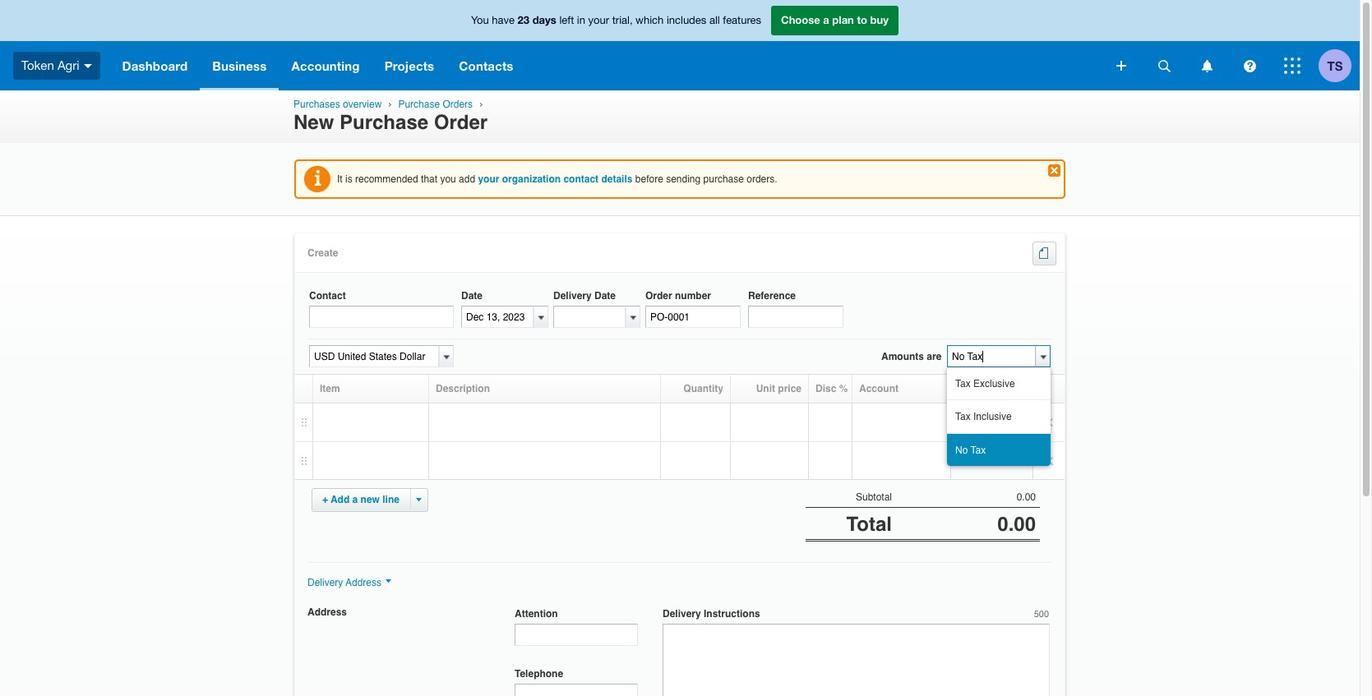 Task type: describe. For each thing, give the bounding box(es) containing it.
Contact text field
[[309, 306, 454, 328]]

contacts
[[459, 58, 514, 73]]

contact
[[309, 291, 346, 302]]

purchase orders link
[[398, 99, 473, 110]]

you
[[471, 14, 489, 27]]

1 horizontal spatial a
[[823, 13, 829, 27]]

banner containing ts
[[0, 0, 1360, 90]]

are
[[927, 351, 942, 363]]

+
[[322, 495, 328, 506]]

token agri button
[[0, 41, 110, 90]]

Select a currency text field
[[309, 346, 439, 368]]

disc %
[[816, 384, 848, 395]]

delivery address button
[[308, 578, 391, 589]]

2 date from the left
[[595, 291, 616, 302]]

0.00 for total
[[998, 513, 1036, 536]]

amount usd
[[965, 384, 1026, 395]]

business button
[[200, 41, 279, 90]]

details
[[601, 174, 633, 185]]

+ add a new line
[[322, 495, 400, 506]]

new
[[294, 111, 334, 134]]

dashboard link
[[110, 41, 200, 90]]

add
[[459, 174, 475, 185]]

accounting button
[[279, 41, 372, 90]]

delivery for delivery date
[[553, 291, 592, 302]]

1 vertical spatial address
[[308, 607, 347, 619]]

23
[[518, 13, 530, 27]]

Attention text field
[[515, 624, 638, 647]]

it
[[337, 174, 343, 185]]

Order number text field
[[645, 306, 741, 328]]

amounts are
[[881, 351, 942, 363]]

ts
[[1328, 58, 1343, 73]]

agri
[[57, 58, 79, 72]]

delivery address
[[308, 578, 382, 589]]

total
[[846, 513, 892, 536]]

your organization contact details link
[[478, 174, 633, 185]]

before
[[635, 174, 663, 185]]

add
[[331, 495, 350, 506]]

0 horizontal spatial a
[[352, 495, 358, 506]]

orders.
[[747, 174, 778, 185]]

description
[[436, 384, 490, 395]]

in
[[577, 14, 585, 27]]

delivery for delivery address
[[308, 578, 343, 589]]

purchase
[[703, 174, 744, 185]]

purchases
[[294, 99, 340, 110]]

that
[[421, 174, 438, 185]]

trial,
[[612, 14, 633, 27]]

tax exclusive
[[955, 378, 1015, 390]]

0 vertical spatial order
[[434, 111, 488, 134]]

projects button
[[372, 41, 447, 90]]

delivery instructions
[[663, 609, 760, 620]]

have
[[492, 14, 515, 27]]

+ add a new line button
[[322, 495, 400, 506]]

exclusive
[[974, 378, 1015, 390]]

ts button
[[1319, 41, 1360, 90]]

1 date from the left
[[461, 291, 483, 302]]



Task type: locate. For each thing, give the bounding box(es) containing it.
2 vertical spatial tax
[[971, 445, 986, 456]]

plan
[[832, 13, 854, 27]]

attention
[[515, 609, 558, 620]]

date up "delivery date" text box
[[595, 291, 616, 302]]

tax for tax inclusive
[[955, 411, 971, 423]]

tax
[[955, 378, 971, 390], [955, 411, 971, 423], [971, 445, 986, 456]]

Reference text field
[[748, 306, 844, 328]]

2 vertical spatial delivery
[[663, 609, 701, 620]]

purchases overview link
[[294, 99, 382, 110]]

organization
[[502, 174, 561, 185]]

500
[[1034, 610, 1049, 620]]

contacts button
[[447, 41, 526, 90]]

order
[[434, 111, 488, 134], [645, 291, 672, 302]]

1 vertical spatial tax
[[955, 411, 971, 423]]

banner
[[0, 0, 1360, 90]]

None text field
[[947, 346, 1036, 368]]

number
[[675, 291, 711, 302]]

tax right 'no'
[[971, 445, 986, 456]]

%
[[839, 384, 848, 395]]

is
[[345, 174, 352, 185]]

accounting
[[291, 58, 360, 73]]

0 horizontal spatial date
[[461, 291, 483, 302]]

address
[[346, 578, 382, 589], [308, 607, 347, 619]]

left
[[560, 14, 574, 27]]

0 vertical spatial delivery
[[553, 291, 592, 302]]

unit price
[[756, 384, 802, 395]]

order number
[[645, 291, 711, 302]]

to
[[857, 13, 867, 27]]

1 horizontal spatial delivery
[[553, 291, 592, 302]]

0 vertical spatial address
[[346, 578, 382, 589]]

you have 23 days left in your trial, which includes all features
[[471, 13, 761, 27]]

no tax
[[955, 445, 986, 456]]

svg image inside token agri popup button
[[84, 64, 92, 68]]

instructions
[[704, 609, 760, 620]]

choose a plan to buy
[[781, 13, 889, 27]]

recommended
[[355, 174, 418, 185]]

line
[[383, 495, 400, 506]]

0.00
[[1017, 492, 1036, 504], [998, 513, 1036, 536]]

1 horizontal spatial date
[[595, 291, 616, 302]]

purchase up new purchase order
[[398, 99, 440, 110]]

order down orders
[[434, 111, 488, 134]]

delivery date
[[553, 291, 616, 302]]

all
[[710, 14, 720, 27]]

disc
[[816, 384, 837, 395]]

price
[[778, 384, 802, 395]]

your
[[588, 14, 609, 27], [478, 174, 500, 185]]

sending
[[666, 174, 701, 185]]

reference
[[748, 291, 796, 302]]

0 vertical spatial tax
[[955, 378, 971, 390]]

date up "date" text box
[[461, 291, 483, 302]]

item
[[320, 384, 340, 395]]

buy
[[870, 13, 889, 27]]

token
[[21, 58, 54, 72]]

2 horizontal spatial delivery
[[663, 609, 701, 620]]

1 vertical spatial order
[[645, 291, 672, 302]]

includes
[[667, 14, 707, 27]]

1 vertical spatial purchase
[[340, 111, 428, 134]]

a left plan
[[823, 13, 829, 27]]

new purchase order
[[294, 111, 488, 134]]

you
[[440, 174, 456, 185]]

date
[[461, 291, 483, 302], [595, 291, 616, 302]]

0 horizontal spatial your
[[478, 174, 500, 185]]

account
[[859, 384, 899, 395]]

1 vertical spatial delivery
[[308, 578, 343, 589]]

Date text field
[[461, 306, 534, 328]]

create
[[308, 248, 338, 259]]

purchase down overview
[[340, 111, 428, 134]]

purchase orders
[[398, 99, 473, 110]]

1 horizontal spatial order
[[645, 291, 672, 302]]

overview
[[343, 99, 382, 110]]

your right "in"
[[588, 14, 609, 27]]

your for days
[[588, 14, 609, 27]]

new
[[361, 495, 380, 506]]

contact
[[564, 174, 599, 185]]

subtotal
[[856, 492, 892, 504]]

Telephone text field
[[515, 684, 638, 696]]

svg image
[[1158, 60, 1171, 72], [1202, 60, 1212, 72], [1244, 60, 1256, 72], [1117, 61, 1127, 71], [84, 64, 92, 68]]

amounts
[[881, 351, 924, 363]]

order left number
[[645, 291, 672, 302]]

business
[[212, 58, 267, 73]]

0.00 for subtotal
[[1017, 492, 1036, 504]]

quantity
[[684, 384, 724, 395]]

usd
[[1005, 384, 1026, 395]]

orders
[[443, 99, 473, 110]]

delivery for delivery instructions
[[663, 609, 701, 620]]

0 vertical spatial 0.00
[[1017, 492, 1036, 504]]

tax left inclusive
[[955, 411, 971, 423]]

it is recommended that you add your organization contact details before sending purchase orders.
[[337, 174, 778, 185]]

tax left the exclusive
[[955, 378, 971, 390]]

dashboard
[[122, 58, 188, 73]]

0 horizontal spatial delivery
[[308, 578, 343, 589]]

0 vertical spatial a
[[823, 13, 829, 27]]

tax for tax exclusive
[[955, 378, 971, 390]]

your inside you have 23 days left in your trial, which includes all features
[[588, 14, 609, 27]]

delivery
[[553, 291, 592, 302], [308, 578, 343, 589], [663, 609, 701, 620]]

0 vertical spatial your
[[588, 14, 609, 27]]

projects
[[385, 58, 434, 73]]

svg image
[[1284, 58, 1301, 74]]

a right the add
[[352, 495, 358, 506]]

no
[[955, 445, 968, 456]]

telephone
[[515, 669, 563, 680]]

0 vertical spatial purchase
[[398, 99, 440, 110]]

0 horizontal spatial order
[[434, 111, 488, 134]]

purchases overview
[[294, 99, 382, 110]]

Delivery Instructions text field
[[663, 624, 1050, 696]]

amount
[[965, 384, 1003, 395]]

features
[[723, 14, 761, 27]]

token agri
[[21, 58, 79, 72]]

a
[[823, 13, 829, 27], [352, 495, 358, 506]]

1 vertical spatial a
[[352, 495, 358, 506]]

days
[[533, 13, 557, 27]]

1 vertical spatial your
[[478, 174, 500, 185]]

unit
[[756, 384, 775, 395]]

your for that
[[478, 174, 500, 185]]

1 horizontal spatial your
[[588, 14, 609, 27]]

which
[[636, 14, 664, 27]]

Delivery Date text field
[[553, 306, 626, 328]]

inclusive
[[974, 411, 1012, 423]]

your right the add
[[478, 174, 500, 185]]

choose
[[781, 13, 820, 27]]

tax inclusive
[[955, 411, 1012, 423]]

1 vertical spatial 0.00
[[998, 513, 1036, 536]]



Task type: vqa. For each thing, say whether or not it's contained in the screenshot.
the description
yes



